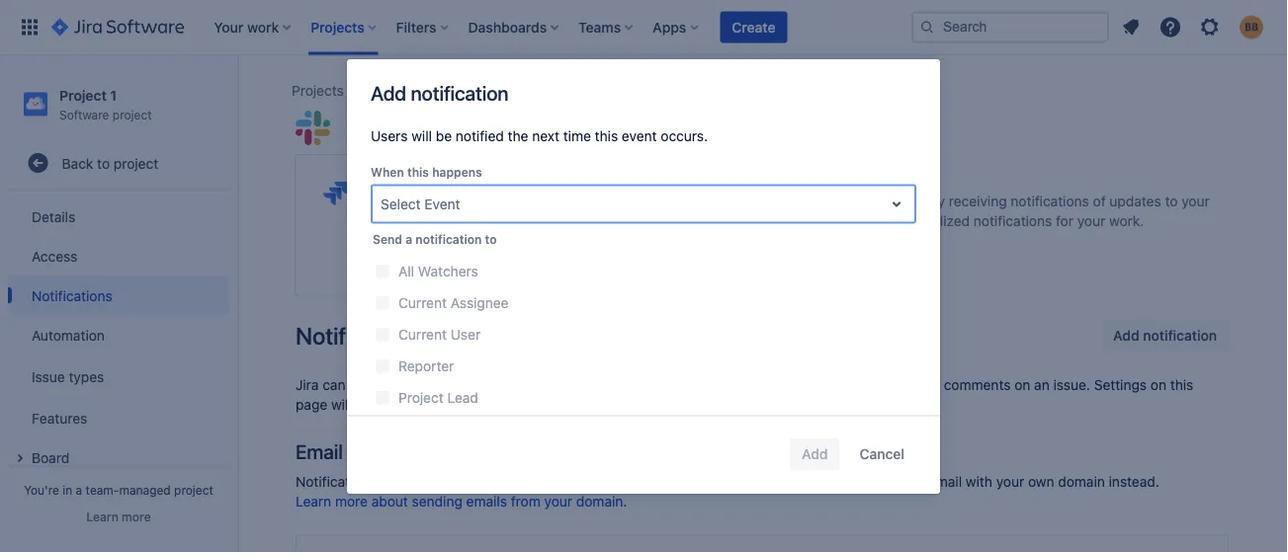 Task type: vqa. For each thing, say whether or not it's contained in the screenshot.
primary ELEMENT
yes



Task type: locate. For each thing, give the bounding box(es) containing it.
sent
[[562, 474, 589, 490]]

notifications
[[32, 288, 112, 304], [296, 322, 427, 350]]

project up the details link
[[114, 155, 159, 171]]

a right use
[[867, 474, 874, 490]]

notification up settings
[[1144, 327, 1218, 344]]

2 current from the top
[[399, 326, 447, 343]]

1 horizontal spatial or
[[770, 474, 783, 490]]

1 vertical spatial for
[[762, 377, 779, 393]]

be
[[436, 128, 452, 144], [356, 397, 372, 413], [542, 474, 558, 490]]

learn more about sending emails from your domain button
[[296, 492, 624, 512]]

0 horizontal spatial be
[[356, 397, 372, 413]]

1 an from the left
[[483, 377, 499, 393]]

for left work.
[[1057, 213, 1074, 230]]

or left you
[[770, 474, 783, 490]]

add up settings
[[1114, 327, 1140, 344]]

issue
[[32, 369, 65, 385]]

email up the user's
[[503, 377, 536, 393]]

custom
[[878, 474, 925, 490]]

1 horizontal spatial for
[[762, 377, 779, 393]]

details link
[[8, 197, 229, 237]]

on right comments in the right bottom of the page
[[1015, 377, 1031, 393]]

1 current from the top
[[399, 295, 447, 311]]

back to project link
[[8, 144, 229, 183]]

project
[[113, 108, 152, 121], [114, 155, 159, 171], [466, 474, 511, 490], [174, 484, 214, 498]]

1 vertical spatial domain
[[577, 494, 624, 510]]

notifications down receiving
[[974, 213, 1053, 230]]

notifications up automation
[[32, 288, 112, 304]]

add
[[371, 81, 407, 104], [1114, 327, 1140, 344]]

learn
[[296, 494, 332, 510], [86, 510, 119, 524]]

1 vertical spatial jira
[[678, 474, 701, 490]]

project up learn more about sending emails from your domain button
[[466, 474, 511, 490]]

all
[[399, 263, 415, 279]]

2 vertical spatial to
[[485, 233, 497, 247]]

0 horizontal spatial or
[[432, 377, 445, 393]]

project inside 'add notification' "dialog"
[[399, 390, 444, 406]]

be left sent
[[542, 474, 558, 490]]

2 horizontal spatial be
[[542, 474, 558, 490]]

your left work at the top right of the page
[[864, 194, 892, 210]]

by down the roles at the bottom left of page
[[448, 397, 463, 413]]

more inside learn more button
[[122, 510, 151, 524]]

jira inside email notification emails for this project can be sent directly from jira software, or you can use a custom email with your own domain instead. learn more about sending emails from your domain .
[[678, 474, 701, 490]]

0 horizontal spatial will
[[331, 397, 352, 413]]

project up notified
[[447, 83, 492, 99]]

notification inside add notification button
[[1144, 327, 1218, 344]]

when
[[540, 377, 574, 393], [844, 377, 878, 393]]

emails up 'about'
[[373, 474, 414, 490]]

events
[[578, 377, 620, 393]]

0 horizontal spatial more
[[122, 510, 151, 524]]

1 horizontal spatial to
[[485, 233, 497, 247]]

current down all watchers
[[399, 295, 447, 311]]

0 horizontal spatial learn
[[86, 510, 119, 524]]

learn inside learn more button
[[86, 510, 119, 524]]

notification up watchers on the left
[[416, 233, 482, 247]]

2 vertical spatial be
[[542, 474, 558, 490]]

0 horizontal spatial jira
[[296, 377, 319, 393]]

1
[[417, 83, 423, 99], [110, 87, 117, 103]]

from right sending
[[511, 494, 541, 510]]

project settings link
[[447, 79, 547, 103]]

current
[[399, 295, 447, 311], [399, 326, 447, 343]]

1 for project 1
[[417, 83, 423, 99]]

0 vertical spatial notification
[[411, 81, 509, 104]]

your left the own
[[997, 474, 1025, 490]]

0 vertical spatial be
[[436, 128, 452, 144]]

sending
[[412, 494, 463, 510]]

work
[[896, 194, 926, 210]]

will
[[412, 128, 432, 144], [331, 397, 352, 413]]

0 vertical spatial notifications
[[1011, 194, 1090, 210]]

1 horizontal spatial jira
[[678, 474, 701, 490]]

1 vertical spatial notifications
[[296, 322, 427, 350]]

for
[[1057, 213, 1074, 230], [762, 377, 779, 393], [418, 474, 436, 490]]

add up 'slack'
[[371, 81, 407, 104]]

1 horizontal spatial when
[[844, 377, 878, 393]]

can left use
[[813, 474, 836, 490]]

add notification inside "dialog"
[[371, 81, 509, 104]]

can up page
[[323, 377, 346, 393]]

1 vertical spatial add
[[1114, 327, 1140, 344]]

from right directly
[[644, 474, 674, 490]]

add inside add notification button
[[1114, 327, 1140, 344]]

personalized
[[889, 213, 970, 230]]

0 horizontal spatial can
[[323, 377, 346, 393]]

notifications
[[1011, 194, 1090, 210], [974, 213, 1053, 230]]

email inside jira can send people or roles an email when events happen on an issue - for example, when someone comments on an issue. settings on this page will be overridden by a user's
[[503, 377, 536, 393]]

2 horizontal spatial or
[[872, 213, 885, 230]]

1 inside project 1 software project
[[110, 87, 117, 103]]

an left issue.
[[1035, 377, 1050, 393]]

1 horizontal spatial emails
[[467, 494, 507, 510]]

when right example,
[[844, 377, 878, 393]]

more down managed at the bottom of page
[[122, 510, 151, 524]]

1 horizontal spatial be
[[436, 128, 452, 144]]

0 horizontal spatial add notification
[[371, 81, 509, 104]]

2 horizontal spatial an
[[1035, 377, 1050, 393]]

an up the user's
[[483, 377, 499, 393]]

1 horizontal spatial by
[[930, 194, 946, 210]]

add notification inside button
[[1114, 327, 1218, 344]]

1 vertical spatial email
[[929, 474, 963, 490]]

on
[[802, 194, 818, 210], [676, 377, 692, 393], [1015, 377, 1031, 393], [1151, 377, 1167, 393]]

0 vertical spatial for
[[1057, 213, 1074, 230]]

a right send
[[406, 233, 413, 247]]

0 horizontal spatial of
[[847, 194, 860, 210]]

0 horizontal spatial domain
[[577, 494, 624, 510]]

1 vertical spatial to
[[1166, 194, 1179, 210]]

or inside email notification emails for this project can be sent directly from jira software, or you can use a custom email with your own domain instead. learn more about sending emails from your domain .
[[770, 474, 783, 490]]

add notification up settings
[[1114, 327, 1218, 344]]

0 vertical spatial current
[[399, 295, 447, 311]]

by up personalized
[[930, 194, 946, 210]]

emails right sending
[[467, 494, 507, 510]]

project inside project 1 software project
[[59, 87, 107, 103]]

0 vertical spatial by
[[930, 194, 946, 210]]

add inside 'add notification' "dialog"
[[371, 81, 407, 104]]

2 vertical spatial notification
[[1144, 327, 1218, 344]]

will right page
[[331, 397, 352, 413]]

current user
[[399, 326, 481, 343]]

jira inside jira can send people or roles an email when events happen on an issue - for example, when someone comments on an issue. settings on this page will be overridden by a user's
[[296, 377, 319, 393]]

for inside email notification emails for this project can be sent directly from jira software, or you can use a custom email with your own domain instead. learn more about sending emails from your domain .
[[418, 474, 436, 490]]

more down the notification
[[335, 494, 368, 510]]

notification
[[296, 474, 369, 490]]

user's
[[478, 397, 517, 413]]

0 horizontal spatial emails
[[373, 474, 414, 490]]

domain
[[1059, 474, 1106, 490], [577, 494, 624, 510]]

for up sending
[[418, 474, 436, 490]]

this up learn more about sending emails from your domain button
[[439, 474, 463, 490]]

0 vertical spatial from
[[644, 474, 674, 490]]

happen
[[624, 377, 672, 393]]

0 horizontal spatial add
[[371, 81, 407, 104]]

with
[[966, 474, 993, 490]]

stay on top of your work by receiving notifications of updates to your team's projects or personalized notifications for your work.
[[771, 194, 1211, 230]]

updates
[[1110, 194, 1162, 210]]

1 vertical spatial more
[[122, 510, 151, 524]]

project for project settings
[[447, 83, 492, 99]]

settings
[[1095, 377, 1148, 393]]

0 horizontal spatial email
[[503, 377, 536, 393]]

cancel button
[[848, 439, 917, 471]]

will right users
[[412, 128, 432, 144]]

be down send
[[356, 397, 372, 413]]

add notification button
[[1102, 320, 1230, 352]]

learn inside email notification emails for this project can be sent directly from jira software, or you can use a custom email with your own domain instead. learn more about sending emails from your domain .
[[296, 494, 332, 510]]

add notification up notified
[[371, 81, 509, 104]]

0 vertical spatial to
[[97, 155, 110, 171]]

notifications right receiving
[[1011, 194, 1090, 210]]

0 horizontal spatial for
[[418, 474, 436, 490]]

of right top
[[847, 194, 860, 210]]

learn down the team- at the bottom left
[[86, 510, 119, 524]]

1 vertical spatial be
[[356, 397, 372, 413]]

1 vertical spatial current
[[399, 326, 447, 343]]

2 horizontal spatial to
[[1166, 194, 1179, 210]]

when left 'events'
[[540, 377, 574, 393]]

notifications up send
[[296, 322, 427, 350]]

current assignee
[[399, 295, 509, 311]]

project for project 1
[[368, 83, 413, 99]]

jira software image
[[51, 15, 184, 39], [51, 15, 184, 39]]

project down reporter
[[399, 390, 444, 406]]

add for add notification button
[[1114, 327, 1140, 344]]

add notification for 'add notification' "dialog"
[[371, 81, 509, 104]]

domain right the own
[[1059, 474, 1106, 490]]

jira left software, in the bottom of the page
[[678, 474, 701, 490]]

email notification emails for this project can be sent directly from jira software, or you can use a custom email with your own domain instead. learn more about sending emails from your domain .
[[296, 441, 1160, 510]]

of left the updates
[[1094, 194, 1107, 210]]

back
[[62, 155, 93, 171]]

2 vertical spatial for
[[418, 474, 436, 490]]

to
[[97, 155, 110, 171], [1166, 194, 1179, 210], [485, 233, 497, 247]]

automation link
[[8, 316, 229, 355]]

1 horizontal spatial will
[[412, 128, 432, 144]]

domain down directly
[[577, 494, 624, 510]]

a inside email notification emails for this project can be sent directly from jira software, or you can use a custom email with your own domain instead. learn more about sending emails from your domain .
[[867, 474, 874, 490]]

project right software
[[113, 108, 152, 121]]

page
[[296, 397, 328, 413]]

1 horizontal spatial can
[[515, 474, 538, 490]]

learn down the notification
[[296, 494, 332, 510]]

1 horizontal spatial of
[[1094, 194, 1107, 210]]

0 vertical spatial learn
[[296, 494, 332, 510]]

0 vertical spatial will
[[412, 128, 432, 144]]

for right -
[[762, 377, 779, 393]]

0 vertical spatial email
[[503, 377, 536, 393]]

group
[[8, 191, 229, 553]]

0 vertical spatial more
[[335, 494, 368, 510]]

1 vertical spatial will
[[331, 397, 352, 413]]

1 horizontal spatial learn
[[296, 494, 332, 510]]

0 horizontal spatial by
[[448, 397, 463, 413]]

0 horizontal spatial from
[[511, 494, 541, 510]]

be left notified
[[436, 128, 452, 144]]

email left with
[[929, 474, 963, 490]]

1 of from the left
[[847, 194, 860, 210]]

0 vertical spatial notifications
[[32, 288, 112, 304]]

can left sent
[[515, 474, 538, 490]]

features link
[[8, 399, 229, 438]]

a down the roles at the bottom left of page
[[467, 397, 475, 413]]

current up reporter
[[399, 326, 447, 343]]

people
[[384, 377, 428, 393]]

project up 'slack'
[[368, 83, 413, 99]]

1 horizontal spatial add notification
[[1114, 327, 1218, 344]]

0 horizontal spatial an
[[483, 377, 499, 393]]

add notification for add notification button
[[1114, 327, 1218, 344]]

current for current assignee
[[399, 295, 447, 311]]

top
[[822, 194, 843, 210]]

add notification dialog
[[347, 59, 941, 495]]

0 vertical spatial or
[[872, 213, 885, 230]]

1 horizontal spatial more
[[335, 494, 368, 510]]

0 horizontal spatial when
[[540, 377, 574, 393]]

or down reporter
[[432, 377, 445, 393]]

2 horizontal spatial for
[[1057, 213, 1074, 230]]

on left top
[[802, 194, 818, 210]]

receiving
[[949, 194, 1008, 210]]

a inside jira can send people or roles an email when events happen on an issue - for example, when someone comments on an issue. settings on this page will be overridden by a user's
[[467, 397, 475, 413]]

when
[[371, 166, 404, 180]]

notification up notified
[[411, 81, 509, 104]]

assignee
[[451, 295, 509, 311]]

1 vertical spatial from
[[511, 494, 541, 510]]

overridden
[[376, 397, 444, 413]]

an left issue
[[695, 377, 711, 393]]

more
[[335, 494, 368, 510], [122, 510, 151, 524]]

0 vertical spatial add
[[371, 81, 407, 104]]

1 vertical spatial by
[[448, 397, 463, 413]]

project up software
[[59, 87, 107, 103]]

a inside "dialog"
[[406, 233, 413, 247]]

on inside stay on top of your work by receiving notifications of updates to your team's projects or personalized notifications for your work.
[[802, 194, 818, 210]]

from
[[644, 474, 674, 490], [511, 494, 541, 510]]

add notification
[[371, 81, 509, 104], [1114, 327, 1218, 344]]

1 horizontal spatial email
[[929, 474, 963, 490]]

will inside 'add notification' "dialog"
[[412, 128, 432, 144]]

jira can send people or roles an email when events happen on an issue - for example, when someone comments on an issue. settings on this page will be overridden by a user's
[[296, 377, 1194, 413]]

0 horizontal spatial 1
[[110, 87, 117, 103]]

your
[[864, 194, 892, 210], [1182, 194, 1211, 210], [1078, 213, 1106, 230], [997, 474, 1025, 490], [545, 494, 573, 510]]

1 horizontal spatial an
[[695, 377, 711, 393]]

project inside email notification emails for this project can be sent directly from jira software, or you can use a custom email with your own domain instead. learn more about sending emails from your domain .
[[466, 474, 511, 490]]

jira
[[296, 377, 319, 393], [678, 474, 701, 490]]

1 vertical spatial learn
[[86, 510, 119, 524]]

users will be notified the next time this event occurs.
[[371, 128, 708, 144]]

jira up page
[[296, 377, 319, 393]]

2 vertical spatial or
[[770, 474, 783, 490]]

reporter
[[399, 358, 454, 374]]

or left open icon
[[872, 213, 885, 230]]

your left work.
[[1078, 213, 1106, 230]]

of
[[847, 194, 860, 210], [1094, 194, 1107, 210]]

0 vertical spatial jira
[[296, 377, 319, 393]]

board button
[[8, 438, 229, 478]]

1 vertical spatial emails
[[467, 494, 507, 510]]

instead.
[[1110, 474, 1160, 490]]

1 horizontal spatial add
[[1114, 327, 1140, 344]]

Search field
[[912, 11, 1110, 43]]

2 when from the left
[[844, 377, 878, 393]]

0 vertical spatial add notification
[[371, 81, 509, 104]]

project for project lead
[[399, 390, 444, 406]]

for inside stay on top of your work by receiving notifications of updates to your team's projects or personalized notifications for your work.
[[1057, 213, 1074, 230]]

this down add notification button
[[1171, 377, 1194, 393]]

0 vertical spatial domain
[[1059, 474, 1106, 490]]

1 horizontal spatial 1
[[417, 83, 423, 99]]

emails
[[373, 474, 414, 490], [467, 494, 507, 510]]

1 vertical spatial or
[[432, 377, 445, 393]]

1 vertical spatial add notification
[[1114, 327, 1218, 344]]

2 horizontal spatial can
[[813, 474, 836, 490]]



Task type: describe. For each thing, give the bounding box(es) containing it.
0 horizontal spatial notifications
[[32, 288, 112, 304]]

project lead
[[399, 390, 479, 406]]

this right when on the left top of the page
[[407, 166, 429, 180]]

1 vertical spatial notification
[[416, 233, 482, 247]]

team-
[[86, 484, 119, 498]]

issue types link
[[8, 355, 229, 399]]

your right the updates
[[1182, 194, 1211, 210]]

cancel
[[860, 447, 905, 463]]

software,
[[705, 474, 766, 490]]

notifications link
[[8, 276, 229, 316]]

notification for 'add notification' "dialog"
[[411, 81, 509, 104]]

stay
[[771, 194, 799, 210]]

primary element
[[12, 0, 912, 55]]

software
[[59, 108, 109, 121]]

1 for project 1 software project
[[110, 87, 117, 103]]

2 of from the left
[[1094, 194, 1107, 210]]

automation
[[32, 327, 105, 344]]

be inside 'add notification' "dialog"
[[436, 128, 452, 144]]

access link
[[8, 237, 229, 276]]

next
[[532, 128, 560, 144]]

group containing details
[[8, 191, 229, 553]]

or inside stay on top of your work by receiving notifications of updates to your team's projects or personalized notifications for your work.
[[872, 213, 885, 230]]

types
[[69, 369, 104, 385]]

project 1 software project
[[59, 87, 152, 121]]

projects
[[292, 83, 344, 99]]

roles
[[449, 377, 480, 393]]

will inside jira can send people or roles an email when events happen on an issue - for example, when someone comments on an issue. settings on this page will be overridden by a user's
[[331, 397, 352, 413]]

occurs.
[[661, 128, 708, 144]]

issue.
[[1054, 377, 1091, 393]]

you
[[786, 474, 810, 490]]

send a notification to
[[373, 233, 497, 247]]

be inside jira can send people or roles an email when events happen on an issue - for example, when someone comments on an issue. settings on this page will be overridden by a user's
[[356, 397, 372, 413]]

about
[[372, 494, 408, 510]]

use
[[840, 474, 863, 490]]

issue types
[[32, 369, 104, 385]]

create
[[732, 19, 776, 35]]

this inside jira can send people or roles an email when events happen on an issue - for example, when someone comments on an issue. settings on this page will be overridden by a user's
[[1171, 377, 1194, 393]]

0 vertical spatial emails
[[373, 474, 414, 490]]

current for current user
[[399, 326, 447, 343]]

1 horizontal spatial notifications
[[296, 322, 427, 350]]

your down sent
[[545, 494, 573, 510]]

project 1 link
[[368, 79, 423, 103]]

.
[[624, 494, 628, 510]]

1 when from the left
[[540, 377, 574, 393]]

slack
[[346, 114, 403, 142]]

this right time in the left of the page
[[595, 128, 618, 144]]

you're in a team-managed project
[[24, 484, 214, 498]]

someone
[[882, 377, 941, 393]]

be inside email notification emails for this project can be sent directly from jira software, or you can use a custom email with your own domain instead. learn more about sending emails from your domain .
[[542, 474, 558, 490]]

select
[[381, 196, 421, 212]]

learn more
[[86, 510, 151, 524]]

or inside jira can send people or roles an email when events happen on an issue - for example, when someone comments on an issue. settings on this page will be overridden by a user's
[[432, 377, 445, 393]]

-
[[751, 377, 758, 393]]

team's
[[771, 213, 813, 230]]

project settings
[[447, 83, 547, 99]]

notified
[[456, 128, 504, 144]]

1 vertical spatial notifications
[[974, 213, 1053, 230]]

3 an from the left
[[1035, 377, 1050, 393]]

back to project
[[62, 155, 159, 171]]

learn more button
[[86, 509, 151, 525]]

time
[[564, 128, 591, 144]]

email
[[296, 441, 343, 464]]

create banner
[[0, 0, 1288, 55]]

when this happens
[[371, 166, 482, 180]]

project for project 1 software project
[[59, 87, 107, 103]]

for inside jira can send people or roles an email when events happen on an issue - for example, when someone comments on an issue. settings on this page will be overridden by a user's
[[762, 377, 779, 393]]

users
[[371, 128, 408, 144]]

search image
[[920, 19, 936, 35]]

directly
[[593, 474, 641, 490]]

send
[[349, 377, 381, 393]]

to inside 'add notification' "dialog"
[[485, 233, 497, 247]]

on right settings
[[1151, 377, 1167, 393]]

on right the happen
[[676, 377, 692, 393]]

access
[[32, 248, 77, 264]]

by inside jira can send people or roles an email when events happen on an issue - for example, when someone comments on an issue. settings on this page will be overridden by a user's
[[448, 397, 463, 413]]

to inside stay on top of your work by receiving notifications of updates to your team's projects or personalized notifications for your work.
[[1166, 194, 1179, 210]]

in
[[63, 484, 72, 498]]

event
[[425, 196, 461, 212]]

board
[[32, 450, 69, 466]]

can inside jira can send people or roles an email when events happen on an issue - for example, when someone comments on an issue. settings on this page will be overridden by a user's
[[323, 377, 346, 393]]

2 an from the left
[[695, 377, 711, 393]]

send
[[373, 233, 403, 247]]

more inside email notification emails for this project can be sent directly from jira software, or you can use a custom email with your own domain instead. learn more about sending emails from your domain .
[[335, 494, 368, 510]]

slack logo image
[[296, 111, 330, 145]]

email inside email notification emails for this project can be sent directly from jira software, or you can use a custom email with your own domain instead. learn more about sending emails from your domain .
[[929, 474, 963, 490]]

project inside project 1 software project
[[113, 108, 152, 121]]

jira issue preview in slack image
[[296, 155, 755, 296]]

add for 'add notification' "dialog"
[[371, 81, 407, 104]]

managed
[[119, 484, 171, 498]]

features
[[32, 410, 87, 427]]

settings
[[496, 83, 547, 99]]

1 horizontal spatial from
[[644, 474, 674, 490]]

notification for add notification button
[[1144, 327, 1218, 344]]

own
[[1029, 474, 1055, 490]]

0 horizontal spatial to
[[97, 155, 110, 171]]

project 1
[[368, 83, 423, 99]]

happens
[[432, 166, 482, 180]]

the
[[508, 128, 529, 144]]

a right in
[[76, 484, 82, 498]]

1 horizontal spatial domain
[[1059, 474, 1106, 490]]

issue
[[715, 377, 748, 393]]

When this happens text field
[[381, 194, 385, 214]]

projects
[[816, 213, 868, 230]]

user
[[451, 326, 481, 343]]

create button
[[720, 11, 788, 43]]

you're
[[24, 484, 59, 498]]

comments
[[944, 377, 1011, 393]]

watchers
[[418, 263, 479, 279]]

example,
[[783, 377, 840, 393]]

by inside stay on top of your work by receiving notifications of updates to your team's projects or personalized notifications for your work.
[[930, 194, 946, 210]]

lead
[[448, 390, 479, 406]]

work.
[[1110, 213, 1145, 230]]

all watchers
[[399, 263, 479, 279]]

projects link
[[292, 79, 344, 103]]

open image
[[885, 192, 909, 216]]

this inside email notification emails for this project can be sent directly from jira software, or you can use a custom email with your own domain instead. learn more about sending emails from your domain .
[[439, 474, 463, 490]]

project right managed at the bottom of page
[[174, 484, 214, 498]]



